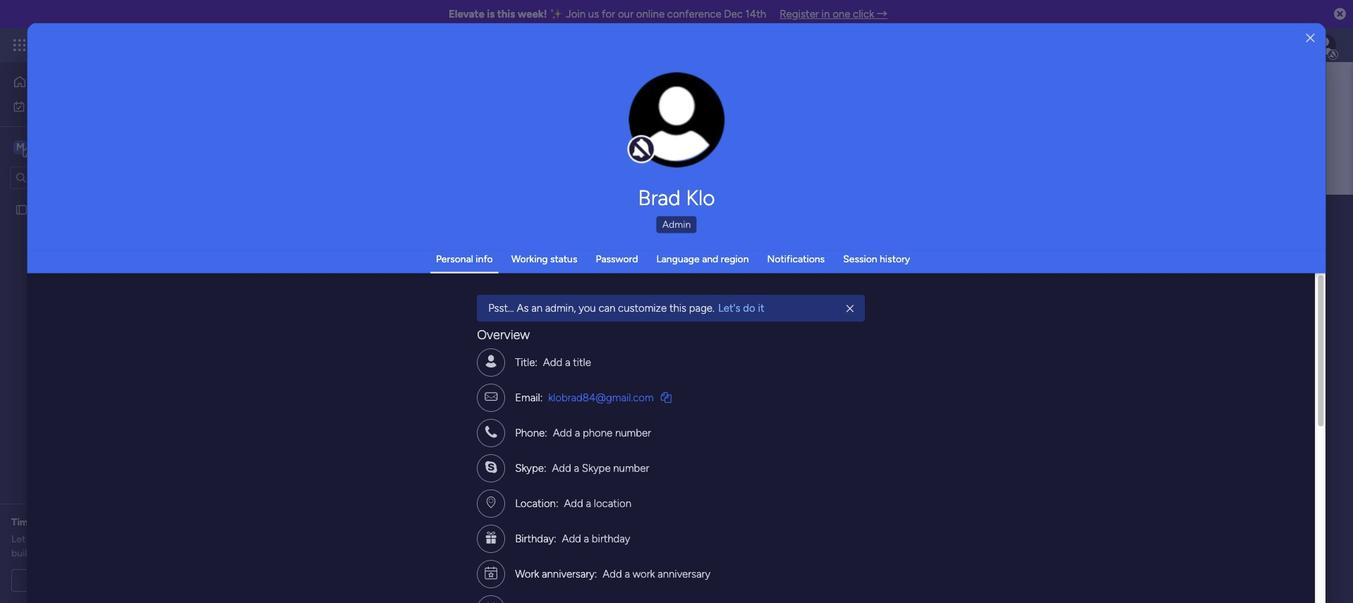 Task type: vqa. For each thing, say whether or not it's contained in the screenshot.
anniversary
yes



Task type: locate. For each thing, give the bounding box(es) containing it.
psst... as an admin, you can customize this page. let's do it
[[489, 301, 765, 314]]

a left the title on the left of page
[[565, 356, 571, 368]]

free
[[62, 548, 82, 560]]

working status
[[511, 253, 577, 265]]

built
[[11, 548, 31, 560]]

of
[[84, 548, 94, 560]]

0 horizontal spatial and
[[299, 318, 315, 330]]

history
[[880, 253, 910, 265]]

phone:
[[515, 426, 548, 439]]

and for boards
[[299, 318, 315, 330]]

register
[[780, 8, 819, 20]]

this right is
[[497, 8, 515, 20]]

2 vertical spatial this
[[471, 318, 487, 330]]

our up so
[[28, 533, 43, 545]]

workspace selection element
[[13, 139, 118, 157]]

work
[[47, 100, 69, 112], [633, 567, 655, 580]]

working status link
[[511, 253, 577, 265]]

my work
[[31, 100, 69, 112]]

our
[[618, 8, 634, 20], [28, 533, 43, 545]]

join
[[566, 8, 586, 20]]

my work button
[[8, 95, 152, 117]]

a left phone
[[575, 426, 580, 439]]

anniversary:
[[542, 567, 597, 580]]

conference
[[667, 8, 722, 20]]

language and region
[[657, 253, 749, 265]]

0 vertical spatial our
[[618, 8, 634, 20]]

our inside 'time for an expert review let our experts review what you've built so far. free of charge'
[[28, 533, 43, 545]]

1 vertical spatial number
[[614, 462, 650, 474]]

title: add a title
[[515, 356, 591, 368]]

1 vertical spatial workspace
[[489, 318, 537, 330]]

main
[[32, 140, 57, 153]]

a down birthday at the bottom left of page
[[625, 567, 630, 580]]

0 horizontal spatial you
[[371, 318, 388, 330]]

this right recently
[[471, 318, 487, 330]]

and left region
[[702, 253, 719, 265]]

1 horizontal spatial you
[[579, 301, 596, 314]]

0 vertical spatial and
[[702, 253, 719, 265]]

add right title:
[[543, 356, 563, 368]]

0 vertical spatial an
[[532, 301, 543, 314]]

phone
[[583, 426, 613, 439]]

an right as
[[532, 301, 543, 314]]

number for skype: add a skype number
[[614, 462, 650, 474]]

change profile picture button
[[629, 72, 725, 168]]

0 horizontal spatial this
[[471, 318, 487, 330]]

Search in workspace field
[[30, 169, 118, 186]]

region
[[721, 253, 749, 265]]

personal info link
[[436, 253, 493, 265]]

birthday: add a birthday
[[515, 532, 631, 545]]

2 horizontal spatial this
[[670, 301, 687, 314]]

→
[[877, 8, 888, 20]]

what
[[112, 533, 134, 545]]

title
[[573, 356, 591, 368]]

picture
[[663, 139, 691, 150]]

0 horizontal spatial for
[[36, 517, 49, 529]]

add down "location: add a location"
[[562, 532, 582, 545]]

1 vertical spatial you
[[371, 318, 388, 330]]

time for an expert review let our experts review what you've built so far. free of charge
[[11, 517, 165, 560]]

experts
[[45, 533, 78, 545]]

expert
[[65, 517, 95, 529]]

register in one click → link
[[780, 8, 888, 20]]

you left visited
[[371, 318, 388, 330]]

1 vertical spatial in
[[460, 318, 468, 330]]

for right "us"
[[602, 8, 615, 20]]

email:
[[515, 391, 543, 404]]

and
[[702, 253, 719, 265], [299, 318, 315, 330]]

page.
[[689, 301, 715, 314]]

phone: add a phone number
[[515, 426, 652, 439]]

1 horizontal spatial workspace
[[489, 318, 537, 330]]

number right skype
[[614, 462, 650, 474]]

1 vertical spatial and
[[299, 318, 315, 330]]

0 vertical spatial in
[[822, 8, 830, 20]]

birthday:
[[515, 532, 557, 545]]

in right recently
[[460, 318, 468, 330]]

a left skype
[[574, 462, 580, 474]]

0 horizontal spatial workspace
[[60, 140, 116, 153]]

dapulse x slim image
[[847, 303, 854, 315]]

list box
[[0, 195, 180, 412]]

a left birthday at the bottom left of page
[[584, 532, 590, 545]]

✨
[[550, 8, 563, 20]]

add for add a title
[[543, 356, 563, 368]]

1 horizontal spatial work
[[633, 567, 655, 580]]

0 horizontal spatial our
[[28, 533, 43, 545]]

working
[[511, 253, 548, 265]]

add right "phone:"
[[553, 426, 572, 439]]

add up "birthday: add a birthday"
[[564, 497, 584, 509]]

add for add a phone number
[[553, 426, 572, 439]]

for right time
[[36, 517, 49, 529]]

workspace image
[[13, 139, 28, 155]]

a for phone
[[575, 426, 580, 439]]

workspace
[[60, 140, 116, 153], [489, 318, 537, 330]]

brad klo button
[[483, 185, 871, 210]]

info
[[476, 253, 493, 265]]

you left can
[[579, 301, 596, 314]]

0 horizontal spatial work
[[47, 100, 69, 112]]

a for birthday
[[584, 532, 590, 545]]

work left anniversary in the bottom of the page
[[633, 567, 655, 580]]

a for location
[[586, 497, 592, 509]]

workspace up search in workspace field
[[60, 140, 116, 153]]

boards and dashboards you visited recently in this workspace
[[266, 318, 537, 330]]

review up what
[[97, 517, 128, 529]]

0 vertical spatial this
[[497, 8, 515, 20]]

this for psst... as an admin, you can customize this page. let's do it
[[670, 301, 687, 314]]

add right skype:
[[552, 462, 572, 474]]

1 horizontal spatial an
[[532, 301, 543, 314]]

work
[[515, 567, 540, 580]]

1 vertical spatial an
[[52, 517, 63, 529]]

add
[[543, 356, 563, 368], [553, 426, 572, 439], [552, 462, 572, 474], [564, 497, 584, 509], [562, 532, 582, 545], [603, 567, 622, 580]]

1 horizontal spatial this
[[497, 8, 515, 20]]

0 horizontal spatial an
[[52, 517, 63, 529]]

1 vertical spatial this
[[670, 301, 687, 314]]

public board image
[[15, 203, 28, 216]]

language
[[657, 253, 700, 265]]

an
[[532, 301, 543, 314], [52, 517, 63, 529]]

password
[[596, 253, 638, 265]]

0 horizontal spatial in
[[460, 318, 468, 330]]

my
[[31, 100, 45, 112]]

recently
[[422, 318, 458, 330]]

this left the page.
[[670, 301, 687, 314]]

us
[[588, 8, 599, 20]]

copied! image
[[661, 392, 672, 402]]

0 vertical spatial number
[[616, 426, 652, 439]]

0 vertical spatial workspace
[[60, 140, 116, 153]]

click
[[853, 8, 875, 20]]

option
[[0, 197, 180, 200]]

personal info
[[436, 253, 493, 265]]

dashboards
[[318, 318, 369, 330]]

1 vertical spatial our
[[28, 533, 43, 545]]

dec
[[724, 8, 743, 20]]

1 vertical spatial review
[[80, 533, 109, 545]]

status
[[550, 253, 577, 265]]

an inside 'time for an expert review let our experts review what you've built so far. free of charge'
[[52, 517, 63, 529]]

workspace down as
[[489, 318, 537, 330]]

in left one
[[822, 8, 830, 20]]

one
[[833, 8, 851, 20]]

a left location
[[586, 497, 592, 509]]

personal
[[436, 253, 473, 265]]

1 horizontal spatial and
[[702, 253, 719, 265]]

1 horizontal spatial for
[[602, 8, 615, 20]]

in
[[822, 8, 830, 20], [460, 318, 468, 330]]

a
[[565, 356, 571, 368], [575, 426, 580, 439], [574, 462, 580, 474], [586, 497, 592, 509], [584, 532, 590, 545], [625, 567, 630, 580]]

elevate
[[449, 8, 485, 20]]

None field
[[349, 201, 1296, 231]]

0 vertical spatial work
[[47, 100, 69, 112]]

and right boards
[[299, 318, 315, 330]]

work right my
[[47, 100, 69, 112]]

an up experts
[[52, 517, 63, 529]]

review up of
[[80, 533, 109, 545]]

our left online
[[618, 8, 634, 20]]

this
[[497, 8, 515, 20], [670, 301, 687, 314], [471, 318, 487, 330]]

number right phone
[[616, 426, 652, 439]]

it
[[758, 301, 765, 314]]

can
[[599, 301, 616, 314]]

1 vertical spatial for
[[36, 517, 49, 529]]



Task type: describe. For each thing, give the bounding box(es) containing it.
boards
[[266, 318, 297, 330]]

0 vertical spatial you
[[579, 301, 596, 314]]

number for phone: add a phone number
[[616, 426, 652, 439]]

customize
[[618, 301, 667, 314]]

brad
[[638, 185, 681, 210]]

0 vertical spatial review
[[97, 517, 128, 529]]

home button
[[8, 71, 152, 93]]

admin,
[[546, 301, 576, 314]]

for inside 'time for an expert review let our experts review what you've built so far. free of charge'
[[36, 517, 49, 529]]

a for skype
[[574, 462, 580, 474]]

1 horizontal spatial in
[[822, 8, 830, 20]]

location:
[[515, 497, 559, 509]]

main workspace
[[32, 140, 116, 153]]

close image
[[1306, 33, 1315, 43]]

add down birthday at the bottom left of page
[[603, 567, 622, 580]]

add for add a birthday
[[562, 532, 582, 545]]

location
[[594, 497, 632, 509]]

0 vertical spatial for
[[602, 8, 615, 20]]

permissions
[[421, 284, 480, 298]]

1 horizontal spatial our
[[618, 8, 634, 20]]

charge
[[96, 548, 127, 560]]

work anniversary: add a work anniversary
[[515, 567, 711, 580]]

notifications link
[[767, 253, 825, 265]]

home
[[32, 76, 59, 87]]

klo
[[686, 185, 715, 210]]

and for language
[[702, 253, 719, 265]]

let
[[11, 533, 26, 545]]

anniversary
[[658, 567, 711, 580]]

add for add a location
[[564, 497, 584, 509]]

language and region link
[[657, 253, 749, 265]]

change profile picture
[[647, 127, 707, 150]]

brad klo
[[638, 185, 715, 210]]

this for boards and dashboards you visited recently in this workspace
[[471, 318, 487, 330]]

week!
[[518, 8, 547, 20]]

time
[[11, 517, 34, 529]]

visited
[[390, 318, 419, 330]]

add for add a skype number
[[552, 462, 572, 474]]

do
[[743, 301, 756, 314]]

notifications
[[767, 253, 825, 265]]

you've
[[136, 533, 165, 545]]

an for for
[[52, 517, 63, 529]]

an for as
[[532, 301, 543, 314]]

14th
[[746, 8, 766, 20]]

a for title
[[565, 356, 571, 368]]

skype
[[582, 462, 611, 474]]

session
[[843, 253, 877, 265]]

overview
[[477, 327, 530, 343]]

profile
[[681, 127, 707, 138]]

elevate is this week! ✨ join us for our online conference dec 14th
[[449, 8, 766, 20]]

let's
[[718, 301, 741, 314]]

skype:
[[515, 462, 547, 474]]

register in one click →
[[780, 8, 888, 20]]

as
[[517, 301, 529, 314]]

psst...
[[489, 301, 514, 314]]

title:
[[515, 356, 538, 368]]

skype: add a skype number
[[515, 462, 650, 474]]

admin
[[662, 218, 691, 230]]

work inside my work button
[[47, 100, 69, 112]]

is
[[487, 8, 495, 20]]

1 vertical spatial work
[[633, 567, 655, 580]]

birthday
[[592, 532, 631, 545]]

workspace inside 'element'
[[60, 140, 116, 153]]

klobrad84@gmail.com
[[549, 391, 654, 404]]

online
[[636, 8, 665, 20]]

change
[[647, 127, 679, 138]]

session history link
[[843, 253, 910, 265]]

m
[[16, 141, 25, 153]]

brad klo image
[[1314, 34, 1336, 56]]

select product image
[[13, 38, 27, 52]]

password link
[[596, 253, 638, 265]]

so
[[33, 548, 44, 560]]

location: add a location
[[515, 497, 632, 509]]



